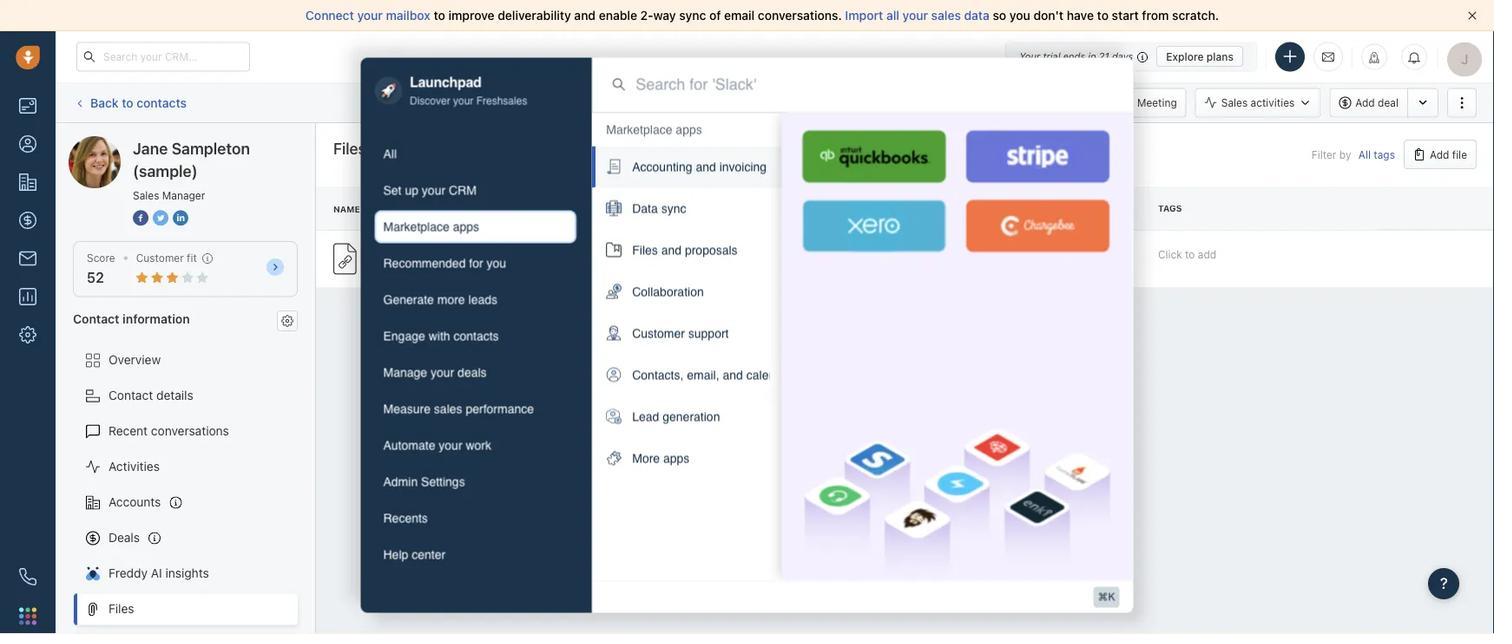 Task type: locate. For each thing, give the bounding box(es) containing it.
phone element
[[10, 560, 45, 595]]

contact for contact details
[[109, 389, 153, 403]]

measure sales performance button
[[375, 393, 577, 426]]

deal
[[1378, 97, 1399, 109]]

days
[[1112, 51, 1133, 62], [1050, 253, 1073, 265]]

sync left of
[[679, 8, 706, 23]]

fit
[[187, 252, 197, 264]]

files
[[446, 251, 467, 263]]

meeting
[[1137, 97, 1177, 109]]

1 horizontal spatial sales
[[1221, 97, 1248, 109]]

contacts down search your crm... "text field"
[[137, 95, 187, 110]]

your left deals
[[431, 366, 454, 380]]

customer inside list of options list box
[[632, 327, 685, 341]]

updates available. click to refresh. link
[[672, 86, 877, 119]]

customer support
[[632, 327, 729, 341]]

files down the data
[[632, 243, 658, 257]]

days right the 21
[[1112, 51, 1133, 62]]

marketplace apps heading inside list of options list box
[[606, 121, 702, 138]]

0 vertical spatial add
[[1355, 97, 1375, 109]]

marketplace apps heading
[[606, 121, 702, 138], [606, 121, 702, 138]]

sales
[[1221, 97, 1248, 109], [133, 189, 159, 201]]

add
[[1198, 248, 1216, 260]]

have
[[1067, 8, 1094, 23]]

click left add on the right top of page
[[1158, 248, 1182, 260]]

files up the "name"
[[333, 139, 366, 158]]

k
[[1108, 591, 1115, 603]]

0 horizontal spatial contacts
[[137, 95, 187, 110]]

freshworks switcher image
[[19, 608, 36, 625]]

data
[[632, 202, 658, 216]]

1 horizontal spatial you
[[1009, 8, 1030, 23]]

days right 3
[[1050, 253, 1073, 265]]

apps
[[676, 123, 702, 137], [676, 123, 702, 137], [453, 220, 479, 234], [663, 452, 690, 466]]

0 horizontal spatial file
[[805, 204, 823, 214]]

2 file from the left
[[805, 204, 823, 214]]

1 horizontal spatial days
[[1112, 51, 1133, 62]]

1 vertical spatial click
[[1158, 248, 1182, 260]]

1 vertical spatial sales
[[133, 189, 159, 201]]

john smith
[[687, 253, 742, 265]]

work
[[466, 439, 491, 453]]

0 horizontal spatial all
[[383, 147, 397, 161]]

0 vertical spatial days
[[1112, 51, 1133, 62]]

back to contacts link
[[73, 89, 188, 116]]

customer left fit on the top of page
[[136, 252, 184, 264]]

1 vertical spatial files
[[632, 243, 658, 257]]

conversations
[[151, 424, 229, 438]]

to left refresh.
[[818, 96, 828, 109]]

add deal button
[[1329, 88, 1407, 118]]

1 vertical spatial days
[[1050, 253, 1073, 265]]

phone image
[[19, 569, 36, 586]]

0 vertical spatial sync
[[679, 8, 706, 23]]

contact up recent
[[109, 389, 153, 403]]

1 vertical spatial sales
[[434, 402, 462, 416]]

add left the deal
[[1355, 97, 1375, 109]]

accounting
[[632, 160, 692, 174]]

and right email,
[[723, 368, 743, 382]]

contact
[[73, 311, 119, 326], [109, 389, 153, 403]]

1 file from the left
[[922, 203, 941, 213]]

marketplace inside heading
[[606, 123, 672, 137]]

close image
[[1468, 11, 1477, 20]]

sales up automate your work
[[434, 402, 462, 416]]

your
[[357, 8, 383, 23], [902, 8, 928, 23], [453, 95, 473, 107], [422, 184, 445, 198], [431, 366, 454, 380], [439, 439, 462, 453]]

recommended for you button
[[375, 247, 577, 280]]

linkedin circled image
[[173, 208, 188, 227]]

1 horizontal spatial files
[[333, 139, 366, 158]]

to right back
[[122, 95, 133, 110]]

of
[[709, 8, 721, 23]]

to right how
[[398, 251, 409, 263]]

sync right the data
[[661, 202, 686, 216]]

refresh.
[[830, 96, 868, 109]]

your left "work"
[[439, 439, 462, 453]]

to right files on the left top
[[470, 251, 480, 263]]

2 vertical spatial files
[[109, 602, 134, 616]]

help center button
[[375, 539, 577, 572]]

from
[[1142, 8, 1169, 23]]

link
[[805, 253, 825, 265]]

1 horizontal spatial customer
[[632, 327, 685, 341]]

and
[[574, 8, 596, 23], [696, 160, 716, 174], [661, 243, 681, 257], [723, 368, 743, 382]]

contact down 52 button
[[73, 311, 119, 326]]

1 vertical spatial sync
[[661, 202, 686, 216]]

back to contacts
[[90, 95, 187, 110]]

sales left activities
[[1221, 97, 1248, 109]]

3 days ago
[[1040, 253, 1094, 265]]

0 horizontal spatial add
[[1355, 97, 1375, 109]]

lead generation
[[632, 410, 720, 424]]

1 vertical spatial add
[[1430, 148, 1449, 161]]

measure sales performance
[[383, 402, 534, 416]]

how to attach files to contacts? link
[[373, 250, 533, 268]]

0 vertical spatial sales
[[1221, 97, 1248, 109]]

file left size
[[922, 203, 941, 213]]

discover
[[410, 95, 450, 107]]

0 horizontal spatial sales
[[434, 402, 462, 416]]

0 vertical spatial customer
[[136, 252, 184, 264]]

1 horizontal spatial click
[[1158, 248, 1182, 260]]

tags
[[1374, 148, 1395, 161]]

sales activities button
[[1195, 88, 1329, 118], [1195, 88, 1321, 118]]

accounts
[[109, 495, 161, 510]]

2 horizontal spatial files
[[632, 243, 658, 257]]

ends
[[1063, 51, 1085, 62]]

your down launchpad
[[453, 95, 473, 107]]

customer
[[136, 252, 184, 264], [632, 327, 685, 341]]

freshsales
[[476, 95, 527, 107]]

tab list
[[375, 138, 577, 572]]

enable
[[599, 8, 637, 23]]

recommended for you
[[383, 257, 506, 270]]

your right up
[[422, 184, 445, 198]]

1 vertical spatial customer
[[632, 327, 685, 341]]

0 vertical spatial contacts
[[137, 95, 187, 110]]

tab list containing all
[[375, 138, 577, 572]]

admin settings
[[383, 475, 465, 489]]

1 horizontal spatial sales
[[931, 8, 961, 23]]

0 horizontal spatial you
[[487, 257, 506, 270]]

apps inside button
[[453, 220, 479, 234]]

file for file type
[[805, 204, 823, 214]]

connect
[[306, 8, 354, 23]]

your left mailbox
[[357, 8, 383, 23]]

admin
[[383, 475, 418, 489]]

contact information
[[73, 311, 190, 326]]

1 vertical spatial you
[[487, 257, 506, 270]]

how
[[373, 251, 396, 263]]

all up set
[[383, 147, 397, 161]]

improve
[[448, 8, 494, 23]]

your inside launchpad discover your freshsales
[[453, 95, 473, 107]]

1 horizontal spatial contacts
[[454, 329, 499, 343]]

customer up contacts,
[[632, 327, 685, 341]]

menu
[[782, 113, 1133, 581]]

0 horizontal spatial customer
[[136, 252, 184, 264]]

conversations.
[[758, 8, 842, 23]]

facebook circled image
[[133, 208, 148, 227]]

calendar
[[746, 368, 793, 382]]

files down the freddy
[[109, 602, 134, 616]]

freddy
[[109, 566, 148, 581]]

1 horizontal spatial all
[[1358, 148, 1371, 161]]

0 vertical spatial click
[[791, 96, 815, 109]]

email
[[724, 8, 755, 23]]

0 vertical spatial you
[[1009, 8, 1030, 23]]

insights
[[165, 566, 209, 581]]

add left file
[[1430, 148, 1449, 161]]

all
[[383, 147, 397, 161], [1358, 148, 1371, 161]]

deals
[[458, 366, 487, 380]]

to
[[434, 8, 445, 23], [1097, 8, 1109, 23], [122, 95, 133, 110], [818, 96, 828, 109], [1185, 248, 1195, 260], [398, 251, 409, 263], [470, 251, 480, 263]]

1 vertical spatial contacts
[[454, 329, 499, 343]]

sync inside list of options list box
[[661, 202, 686, 216]]

contacts up manage your deals button
[[454, 329, 499, 343]]

sales activities
[[1221, 97, 1295, 109]]

on
[[1074, 204, 1088, 214]]

you right for
[[487, 257, 506, 270]]

recent
[[109, 424, 148, 438]]

all right by
[[1358, 148, 1371, 161]]

0 vertical spatial contact
[[73, 311, 119, 326]]

you right so
[[1009, 8, 1030, 23]]

jane
[[133, 139, 168, 158]]

center
[[412, 548, 445, 562]]

and left enable
[[574, 8, 596, 23]]

john
[[687, 253, 711, 265]]

sales up the facebook circled icon
[[133, 189, 159, 201]]

generate more leads button
[[375, 283, 577, 316]]

twitter circled image
[[153, 208, 168, 227]]

click right available.
[[791, 96, 815, 109]]

generate more leads
[[383, 293, 497, 307]]

score
[[87, 252, 115, 264]]

details
[[156, 389, 193, 403]]

1 vertical spatial contact
[[109, 389, 153, 403]]

sales left the data
[[931, 8, 961, 23]]

all button
[[375, 138, 577, 171]]

start
[[1112, 8, 1139, 23]]

1 horizontal spatial file
[[922, 203, 941, 213]]

0 horizontal spatial sales
[[133, 189, 159, 201]]

manage your deals
[[383, 366, 487, 380]]

file left type
[[805, 204, 823, 214]]

contacts inside button
[[454, 329, 499, 343]]

add file button
[[1404, 140, 1477, 169]]

-
[[922, 253, 927, 265], [927, 253, 932, 265]]

1 horizontal spatial add
[[1430, 148, 1449, 161]]



Task type: vqa. For each thing, say whether or not it's contained in the screenshot.
"these"
no



Task type: describe. For each thing, give the bounding box(es) containing it.
contact for contact information
[[73, 311, 119, 326]]

meeting button
[[1111, 88, 1186, 118]]

1 - from the left
[[922, 253, 927, 265]]

generation
[[663, 410, 720, 424]]

more apps
[[632, 452, 690, 466]]

admin settings button
[[375, 466, 577, 499]]

explore
[[1166, 50, 1204, 63]]

automate your work
[[383, 439, 491, 453]]

leads
[[468, 293, 497, 307]]

customer for customer fit
[[136, 252, 184, 264]]

name
[[333, 204, 360, 214]]

accounting and invoicing
[[632, 160, 767, 174]]

Search for 'Slack' field
[[636, 73, 1112, 96]]

mng settings image
[[281, 315, 293, 327]]

set up your crm
[[383, 184, 476, 198]]

collaboration
[[632, 285, 704, 299]]

2 - from the left
[[927, 253, 932, 265]]

import
[[845, 8, 883, 23]]

back
[[90, 95, 119, 110]]

manage your deals button
[[375, 356, 577, 389]]

way
[[653, 8, 676, 23]]

ai
[[151, 566, 162, 581]]

all inside all button
[[383, 147, 397, 161]]

list of options list box
[[592, 112, 793, 479]]

52
[[87, 270, 104, 286]]

⌘ k
[[1098, 591, 1115, 603]]

smith
[[714, 253, 742, 265]]

to inside back to contacts link
[[122, 95, 133, 110]]

generate
[[383, 293, 434, 307]]

more
[[632, 452, 660, 466]]

performance
[[466, 402, 534, 416]]

you inside button
[[487, 257, 506, 270]]

file
[[1452, 148, 1467, 161]]

contact details
[[109, 389, 193, 403]]

proposals
[[685, 243, 738, 257]]

information
[[123, 311, 190, 326]]

so
[[993, 8, 1006, 23]]

explore plans
[[1166, 50, 1234, 63]]

launchpad discover your freshsales
[[410, 74, 527, 107]]

marketplace apps inside list of options list box
[[606, 123, 702, 137]]

import all your sales data link
[[845, 8, 993, 23]]

your inside button
[[431, 366, 454, 380]]

support
[[688, 327, 729, 341]]

data
[[964, 8, 990, 23]]

apps inside heading
[[676, 123, 702, 137]]

contacts for back to contacts
[[137, 95, 187, 110]]

activities
[[1251, 97, 1295, 109]]

file for file size
[[922, 203, 941, 213]]

all tags link
[[1358, 148, 1395, 161]]

score 52
[[87, 252, 115, 286]]

plans
[[1207, 50, 1234, 63]]

don't
[[1033, 8, 1064, 23]]

recents
[[383, 512, 428, 526]]

type
[[826, 204, 849, 214]]

invoicing
[[719, 160, 767, 174]]

size
[[944, 203, 964, 213]]

3
[[1040, 253, 1047, 265]]

engage with contacts
[[383, 329, 499, 343]]

recommended
[[383, 257, 466, 270]]

up
[[405, 184, 418, 198]]

click to add
[[1158, 248, 1216, 260]]

sales inside measure sales performance button
[[434, 402, 462, 416]]

sales manager
[[133, 189, 205, 201]]

sales for sales activities
[[1221, 97, 1248, 109]]

set up your crm button
[[375, 174, 577, 207]]

your right all
[[902, 8, 928, 23]]

add deal
[[1355, 97, 1399, 109]]

connect your mailbox to improve deliverability and enable 2-way sync of email conversations. import all your sales data so you don't have to start from scratch.
[[306, 8, 1219, 23]]

0 vertical spatial files
[[333, 139, 366, 158]]

marketplace apps inside button
[[383, 220, 479, 234]]

your
[[1019, 51, 1040, 62]]

crm
[[449, 184, 476, 198]]

files and proposals
[[632, 243, 738, 257]]

added on
[[1040, 204, 1088, 214]]

and left john
[[661, 243, 681, 257]]

press-command-k-to-open-and-close element
[[1093, 587, 1119, 608]]

marketplace apps button
[[375, 211, 577, 244]]

52 button
[[87, 270, 104, 286]]

to right mailbox
[[434, 8, 445, 23]]

to left start
[[1097, 8, 1109, 23]]

updates
[[698, 96, 739, 109]]

to inside updates available. click to refresh. link
[[818, 96, 828, 109]]

files inside list of options list box
[[632, 243, 658, 257]]

to left add on the right top of page
[[1185, 248, 1195, 260]]

add for add deal
[[1355, 97, 1375, 109]]

measure
[[383, 402, 431, 416]]

updates available. click to refresh.
[[698, 96, 868, 109]]

--
[[922, 253, 932, 265]]

marketplace inside button
[[383, 220, 449, 234]]

engage with contacts button
[[375, 320, 577, 353]]

customer for customer support
[[632, 327, 685, 341]]

help
[[383, 548, 408, 562]]

connect your mailbox link
[[306, 8, 434, 23]]

contacts?
[[483, 251, 533, 263]]

attach
[[411, 251, 443, 263]]

jane sampleton (sample)
[[133, 139, 250, 180]]

0 horizontal spatial files
[[109, 602, 134, 616]]

(sample)
[[133, 161, 198, 180]]

email image
[[1322, 50, 1334, 64]]

email,
[[687, 368, 719, 382]]

0 horizontal spatial click
[[791, 96, 815, 109]]

all
[[886, 8, 899, 23]]

0 vertical spatial sales
[[931, 8, 961, 23]]

file type
[[805, 204, 849, 214]]

contacts,
[[632, 368, 684, 382]]

0 horizontal spatial days
[[1050, 253, 1073, 265]]

help center
[[383, 548, 445, 562]]

freddy ai insights
[[109, 566, 209, 581]]

Search your CRM... text field
[[76, 42, 250, 72]]

available.
[[742, 96, 788, 109]]

sales for sales manager
[[133, 189, 159, 201]]

add for add file
[[1430, 148, 1449, 161]]

contacts for engage with contacts
[[454, 329, 499, 343]]

activities
[[109, 460, 160, 474]]

file size
[[922, 203, 964, 213]]

manage
[[383, 366, 427, 380]]

and left invoicing
[[696, 160, 716, 174]]

lead
[[632, 410, 659, 424]]

deliverability
[[498, 8, 571, 23]]



